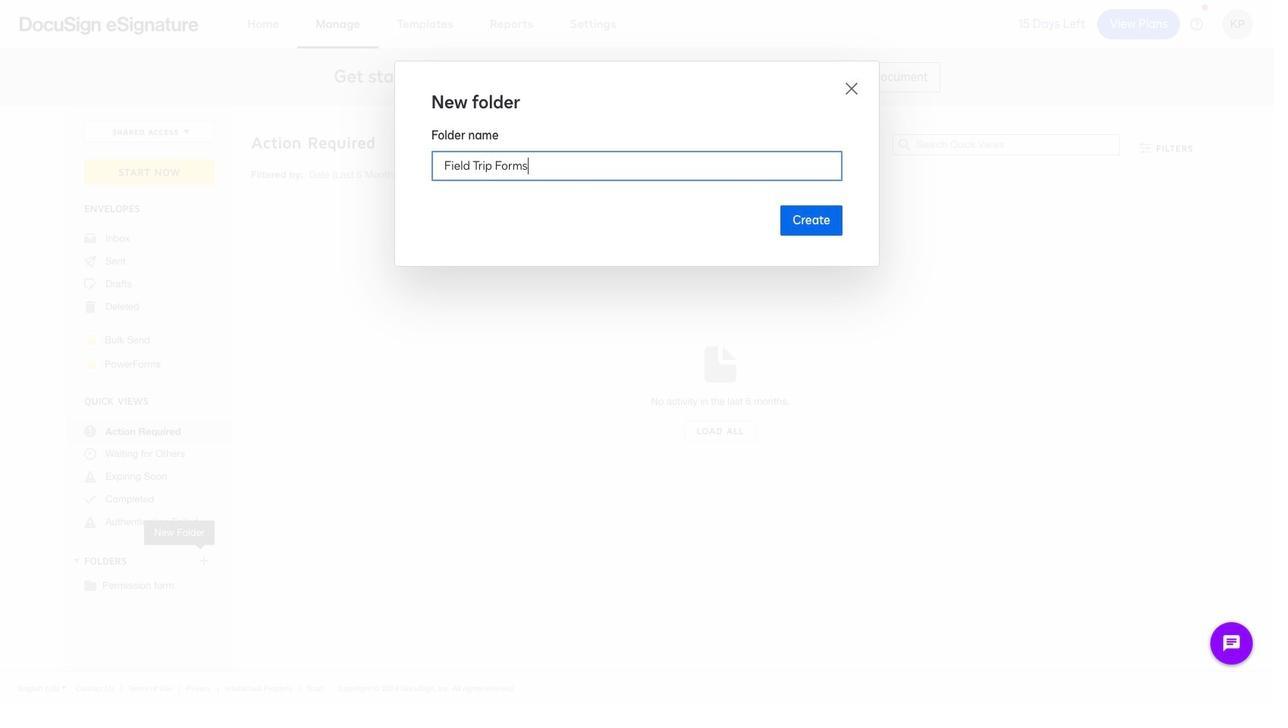 Task type: describe. For each thing, give the bounding box(es) containing it.
trash image
[[84, 301, 96, 313]]

completed image
[[84, 494, 96, 506]]

docusign esignature image
[[20, 16, 199, 35]]

sent image
[[84, 256, 96, 268]]

1 alert image from the top
[[84, 471, 96, 483]]

lock image
[[83, 356, 101, 374]]



Task type: locate. For each thing, give the bounding box(es) containing it.
view folders image
[[71, 555, 83, 567]]

action required image
[[84, 425, 96, 438]]

Search Quick Views text field
[[916, 135, 1120, 155]]

alert image up completed image
[[84, 471, 96, 483]]

Enter folder name text field
[[432, 152, 842, 180]]

lock image
[[83, 331, 101, 350]]

inbox image
[[84, 233, 96, 245]]

1 vertical spatial alert image
[[84, 516, 96, 529]]

0 vertical spatial alert image
[[84, 471, 96, 483]]

2 alert image from the top
[[84, 516, 96, 529]]

draft image
[[84, 278, 96, 290]]

alert image
[[84, 471, 96, 483], [84, 516, 96, 529]]

more info region
[[0, 672, 1274, 704]]

alert image down completed image
[[84, 516, 96, 529]]

folder image
[[84, 579, 96, 592]]

clock image
[[84, 448, 96, 460]]



Task type: vqa. For each thing, say whether or not it's contained in the screenshot.
bottommost alert "image"
yes



